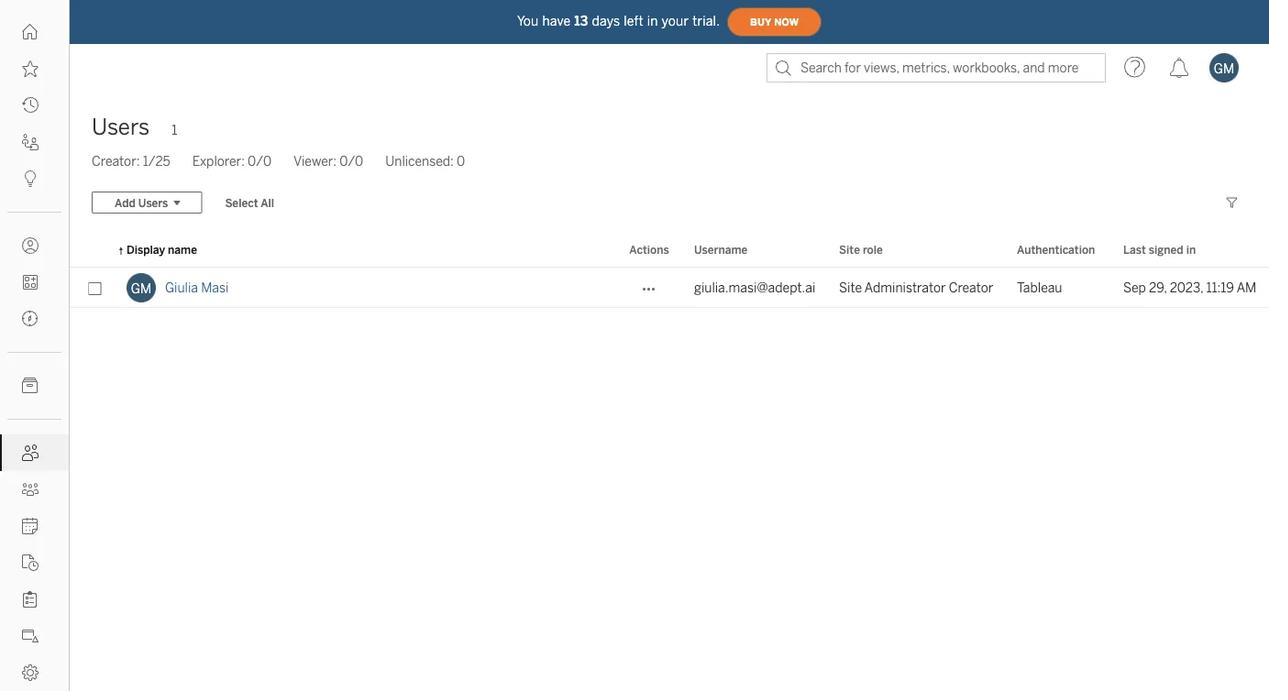 Task type: locate. For each thing, give the bounding box(es) containing it.
0 horizontal spatial 0/0
[[248, 154, 272, 169]]

main navigation. press the up and down arrow keys to access links. element
[[0, 14, 69, 692]]

jobs image
[[22, 555, 39, 571]]

users right add
[[138, 196, 168, 209]]

site for site administrator creator
[[839, 280, 862, 295]]

in right left
[[647, 14, 658, 29]]

0 vertical spatial site
[[839, 243, 860, 256]]

2023,
[[1170, 280, 1204, 295]]

display
[[127, 243, 165, 256]]

in right signed on the top right of page
[[1187, 243, 1196, 256]]

giulia.masi@adept.ai
[[694, 280, 816, 295]]

site left role
[[839, 243, 860, 256]]

2 0/0 from the left
[[340, 154, 363, 169]]

row containing giulia masi
[[70, 268, 1270, 308]]

site down the site role on the top of page
[[839, 280, 862, 295]]

in
[[647, 14, 658, 29], [1187, 243, 1196, 256]]

users
[[92, 114, 150, 140], [138, 196, 168, 209]]

1 vertical spatial site
[[839, 280, 862, 295]]

sep 29, 2023, 11:19 am
[[1124, 280, 1257, 295]]

0 horizontal spatial in
[[647, 14, 658, 29]]

creator:
[[92, 154, 140, 169]]

1 horizontal spatial 0/0
[[340, 154, 363, 169]]

site
[[839, 243, 860, 256], [839, 280, 862, 295]]

giulia masi
[[165, 280, 229, 295]]

collections image
[[22, 274, 39, 291]]

0 vertical spatial users
[[92, 114, 150, 140]]

last
[[1124, 243, 1146, 256]]

0/0 for explorer: 0/0
[[248, 154, 272, 169]]

personal space image
[[22, 238, 39, 254]]

display name
[[127, 243, 197, 256]]

11:19
[[1207, 280, 1235, 295]]

unlicensed:
[[385, 154, 454, 169]]

2 site from the top
[[839, 280, 862, 295]]

1
[[172, 123, 177, 138]]

1 vertical spatial in
[[1187, 243, 1196, 256]]

actions
[[630, 243, 669, 256]]

1 0/0 from the left
[[248, 154, 272, 169]]

row
[[70, 268, 1270, 308]]

explore image
[[22, 311, 39, 327]]

administrator
[[865, 280, 946, 295]]

unlicensed: 0
[[385, 154, 465, 169]]

users up "creator:"
[[92, 114, 150, 140]]

site role
[[839, 243, 883, 256]]

add users
[[115, 196, 168, 209]]

buy now
[[750, 16, 799, 28]]

grid containing giulia masi
[[70, 233, 1270, 692]]

1/25
[[143, 154, 170, 169]]

tableau
[[1017, 280, 1063, 295]]

13
[[575, 14, 588, 29]]

0/0 for viewer: 0/0
[[340, 154, 363, 169]]

1 horizontal spatial in
[[1187, 243, 1196, 256]]

name
[[168, 243, 197, 256]]

am
[[1237, 280, 1257, 295]]

shared with me image
[[22, 134, 39, 150]]

groups image
[[22, 482, 39, 498]]

username
[[694, 243, 748, 256]]

1 vertical spatial users
[[138, 196, 168, 209]]

viewer:
[[294, 154, 337, 169]]

you
[[517, 14, 539, 29]]

add
[[115, 196, 136, 209]]

0/0
[[248, 154, 272, 169], [340, 154, 363, 169]]

select all button
[[213, 192, 286, 214]]

0/0 right viewer:
[[340, 154, 363, 169]]

1 site from the top
[[839, 243, 860, 256]]

0/0 right explorer:
[[248, 154, 272, 169]]

grid
[[70, 233, 1270, 692]]

signed
[[1149, 243, 1184, 256]]



Task type: describe. For each thing, give the bounding box(es) containing it.
add users button
[[92, 192, 202, 214]]

users image
[[22, 445, 39, 461]]

site administrator creator
[[839, 280, 994, 295]]

giulia masi link
[[165, 268, 229, 308]]

authentication
[[1017, 243, 1096, 256]]

recommendations image
[[22, 171, 39, 187]]

buy
[[750, 16, 772, 28]]

external assets image
[[22, 378, 39, 394]]

settings image
[[22, 665, 39, 682]]

days
[[592, 14, 620, 29]]

explorer:
[[192, 154, 245, 169]]

all
[[261, 196, 274, 209]]

your
[[662, 14, 689, 29]]

now
[[774, 16, 799, 28]]

explorer: 0/0
[[192, 154, 272, 169]]

29,
[[1149, 280, 1167, 295]]

last signed in
[[1124, 243, 1196, 256]]

sep
[[1124, 280, 1147, 295]]

trial.
[[693, 14, 720, 29]]

you have 13 days left in your trial.
[[517, 14, 720, 29]]

role
[[863, 243, 883, 256]]

select all
[[225, 196, 274, 209]]

select
[[225, 196, 258, 209]]

recents image
[[22, 97, 39, 114]]

left
[[624, 14, 644, 29]]

favorites image
[[22, 61, 39, 77]]

site for site role
[[839, 243, 860, 256]]

tasks image
[[22, 592, 39, 608]]

0 vertical spatial in
[[647, 14, 658, 29]]

creator
[[949, 280, 994, 295]]

0
[[457, 154, 465, 169]]

Search for views, metrics, workbooks, and more text field
[[767, 53, 1106, 83]]

site status image
[[22, 628, 39, 645]]

users inside popup button
[[138, 196, 168, 209]]

buy now button
[[728, 7, 822, 37]]

viewer: 0/0
[[294, 154, 363, 169]]

schedules image
[[22, 518, 39, 535]]

giulia
[[165, 280, 198, 295]]

home image
[[22, 24, 39, 40]]

creator: 1/25
[[92, 154, 170, 169]]

masi
[[201, 280, 229, 295]]

have
[[543, 14, 571, 29]]



Task type: vqa. For each thing, say whether or not it's contained in the screenshot.
Schedule 'button'
no



